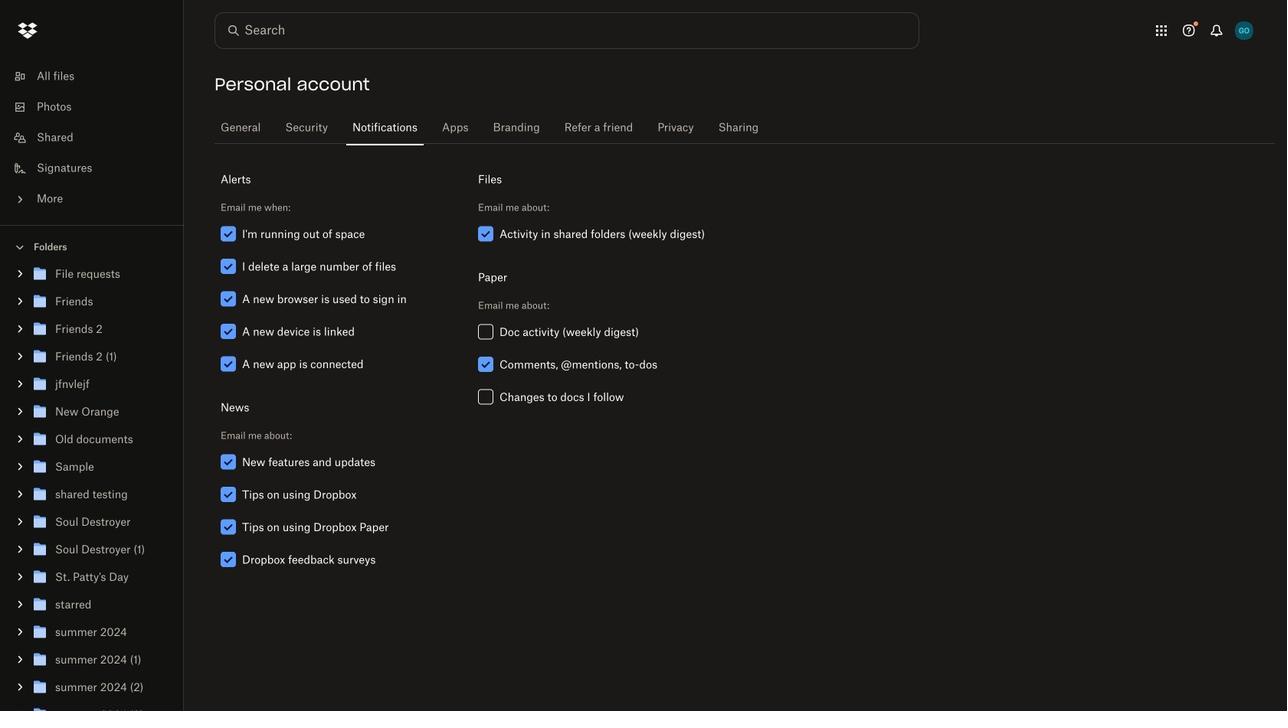 Task type: vqa. For each thing, say whether or not it's contained in the screenshot.
Save as…
no



Task type: locate. For each thing, give the bounding box(es) containing it.
tab list
[[215, 107, 1275, 146]]

list
[[0, 52, 184, 225]]

more image
[[12, 192, 28, 207]]

dropbox image
[[12, 15, 43, 46]]

group
[[215, 226, 460, 389], [0, 258, 184, 712], [472, 325, 717, 422], [215, 455, 460, 585]]

Search text field
[[244, 21, 887, 40]]



